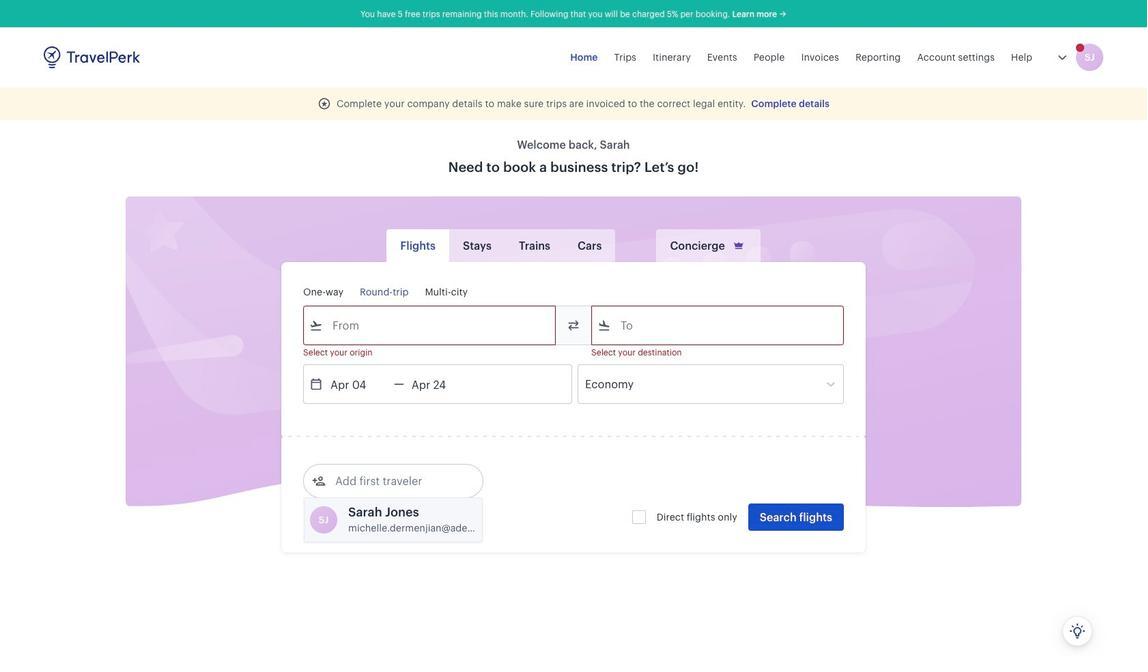 Task type: locate. For each thing, give the bounding box(es) containing it.
Add first traveler search field
[[326, 471, 468, 493]]



Task type: vqa. For each thing, say whether or not it's contained in the screenshot.
To 'search box'
yes



Task type: describe. For each thing, give the bounding box(es) containing it.
From search field
[[323, 315, 538, 337]]

To search field
[[612, 315, 826, 337]]

Depart text field
[[323, 366, 394, 404]]

Return text field
[[404, 366, 475, 404]]



